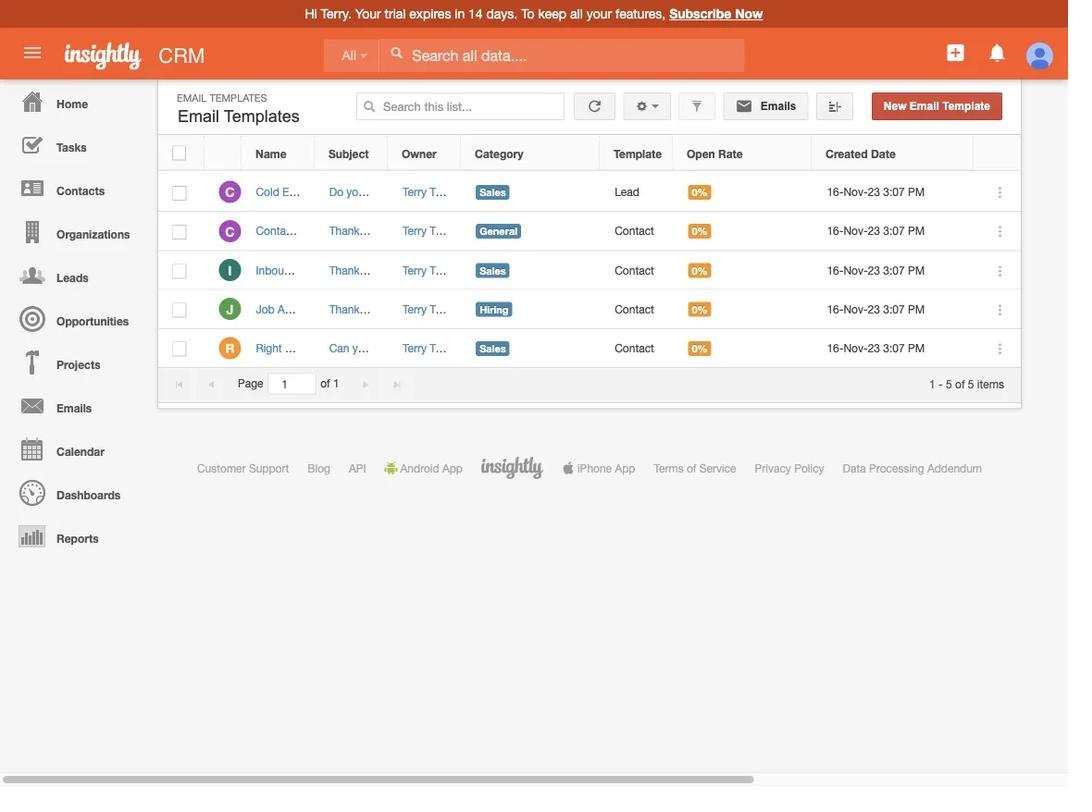 Task type: vqa. For each thing, say whether or not it's contained in the screenshot.
'0'
no



Task type: describe. For each thing, give the bounding box(es) containing it.
terms
[[654, 462, 684, 475]]

applying...
[[385, 303, 436, 316]]

turtle for thanks for contacting us.
[[430, 264, 457, 277]]

1 - 5 of 5 items
[[929, 377, 1004, 390]]

job application response
[[256, 303, 386, 316]]

emails link inside navigation
[[5, 384, 148, 428]]

info
[[298, 225, 317, 238]]

navigation containing home
[[0, 80, 148, 558]]

5 terry turtle link from the top
[[403, 342, 457, 355]]

turtle inside r row
[[430, 342, 457, 355]]

contact for r
[[615, 342, 654, 355]]

1 horizontal spatial of
[[687, 462, 696, 475]]

leads
[[57, 271, 89, 284]]

policy
[[794, 462, 824, 475]]

thanks for contacting us.
[[329, 264, 455, 277]]

general cell
[[462, 212, 601, 251]]

owner
[[402, 147, 437, 160]]

leads link
[[5, 254, 148, 297]]

1 vertical spatial templates
[[224, 107, 300, 126]]

us.
[[440, 264, 455, 277]]

projects
[[57, 358, 101, 371]]

1 5 from the left
[[946, 377, 952, 390]]

date
[[871, 147, 896, 160]]

hi terry. your trial expires in 14 days. to keep all your features, subscribe now
[[305, 6, 763, 21]]

me
[[402, 342, 417, 355]]

organizations link
[[5, 210, 148, 254]]

response inside j row
[[337, 303, 386, 316]]

c link for cold email
[[219, 181, 241, 203]]

lead
[[615, 186, 640, 199]]

iphone app link
[[562, 462, 635, 475]]

do
[[329, 186, 343, 199]]

16-nov-23 3:07 pm for thanks for connecting
[[827, 225, 925, 238]]

2 1 from the left
[[929, 377, 936, 390]]

pm inside r row
[[908, 342, 925, 355]]

calendar
[[57, 445, 104, 458]]

name
[[255, 147, 287, 160]]

16-nov-23 3:07 pm cell for thanks for applying...
[[813, 290, 975, 329]]

you inside r row
[[352, 342, 371, 355]]

turtle for thanks for connecting
[[430, 225, 457, 238]]

dashboards
[[57, 489, 121, 502]]

16-nov-23 3:07 pm for do you have time to connect?
[[827, 186, 925, 199]]

connecting
[[385, 225, 440, 238]]

lead cell
[[601, 173, 674, 212]]

thanks for contacting us. link
[[329, 264, 455, 277]]

app for iphone app
[[615, 462, 635, 475]]

terry turtle link for applying...
[[403, 303, 457, 316]]

nov- for thanks for contacting us.
[[844, 264, 868, 277]]

5 16-nov-23 3:07 pm cell from the top
[[813, 329, 975, 368]]

the
[[433, 342, 449, 355]]

terry turtle for connecting
[[403, 225, 457, 238]]

features,
[[616, 6, 666, 21]]

page
[[238, 377, 263, 390]]

connect?
[[432, 186, 478, 199]]

inbound response
[[256, 264, 350, 277]]

thanks for i
[[329, 264, 365, 277]]

have
[[368, 186, 391, 199]]

sales for r
[[480, 343, 506, 355]]

16-nov-23 3:07 pm cell for do you have time to connect?
[[813, 173, 975, 212]]

opportunities
[[57, 315, 129, 328]]

0% inside r row
[[692, 343, 708, 355]]

for for c
[[368, 225, 382, 238]]

0% cell for do you have time to connect?
[[674, 173, 813, 212]]

i row
[[158, 251, 1021, 290]]

new email template link
[[872, 93, 1003, 120]]

can
[[329, 342, 349, 355]]

privacy policy link
[[755, 462, 824, 475]]

category
[[475, 147, 523, 160]]

crm
[[159, 44, 205, 67]]

sales for i
[[480, 265, 506, 277]]

23 inside r row
[[868, 342, 880, 355]]

person?
[[477, 342, 518, 355]]

terry.
[[321, 6, 352, 21]]

3:07 inside r row
[[883, 342, 905, 355]]

row group containing c
[[158, 173, 1021, 368]]

customer support link
[[197, 462, 289, 475]]

0 vertical spatial emails link
[[723, 93, 809, 120]]

customer
[[197, 462, 246, 475]]

16-nov-23 3:07 pm cell for thanks for contacting us.
[[813, 251, 975, 290]]

projects link
[[5, 341, 148, 384]]

of 1
[[320, 377, 339, 390]]

dashboards link
[[5, 471, 148, 515]]

blog link
[[308, 462, 330, 475]]

support
[[249, 462, 289, 475]]

0 vertical spatial templates
[[210, 92, 267, 104]]

terry turtle link for connecting
[[403, 225, 457, 238]]

i
[[228, 263, 232, 278]]

android
[[400, 462, 439, 475]]

j row
[[158, 290, 1021, 329]]

thanks for connecting link
[[329, 225, 440, 238]]

person
[[285, 342, 320, 355]]

subscribe now link
[[669, 6, 763, 21]]

trial
[[385, 6, 406, 21]]

contact info link
[[256, 225, 326, 238]]

thanks for applying...
[[329, 303, 436, 316]]

sales for c
[[480, 187, 506, 199]]

nov- for thanks for connecting
[[844, 225, 868, 238]]

new
[[884, 100, 907, 112]]

email templates button
[[173, 103, 304, 131]]

16- for do you have time to connect?
[[827, 186, 844, 199]]

14
[[468, 6, 483, 21]]

thanks for connecting
[[329, 225, 440, 238]]

j
[[226, 302, 234, 317]]

response inside i row
[[300, 264, 350, 277]]

cold email link
[[256, 186, 319, 199]]

cold
[[256, 186, 279, 199]]

organizations
[[57, 228, 130, 241]]

email inside c row
[[282, 186, 310, 199]]

sales cell for r
[[462, 329, 601, 368]]

to
[[521, 6, 535, 21]]

c for contact info
[[225, 224, 235, 239]]

your
[[355, 6, 381, 21]]

contact cell for c
[[601, 212, 674, 251]]

pm for thanks for contacting us.
[[908, 264, 925, 277]]

contacts link
[[5, 167, 148, 210]]

1 field
[[269, 374, 315, 394]]

do you have time to connect?
[[329, 186, 478, 199]]

1 c row from the top
[[158, 173, 1021, 212]]

pm for do you have time to connect?
[[908, 186, 925, 199]]

23 for thanks for contacting us.
[[868, 264, 880, 277]]

terms of service link
[[654, 462, 736, 475]]

terry for applying...
[[403, 303, 427, 316]]

data
[[843, 462, 866, 475]]

inbound response link
[[256, 264, 359, 277]]

0% cell for thanks for applying...
[[674, 290, 813, 329]]

do you have time to connect? link
[[329, 186, 478, 199]]

16- for thanks for connecting
[[827, 225, 844, 238]]

i link
[[219, 259, 241, 281]]

template type open rate
[[614, 147, 743, 160]]



Task type: locate. For each thing, give the bounding box(es) containing it.
1 left -
[[929, 377, 936, 390]]

to
[[419, 186, 429, 199], [420, 342, 430, 355]]

contact cell for r
[[601, 329, 674, 368]]

job application response link
[[256, 303, 396, 316]]

3 0% cell from the top
[[674, 251, 813, 290]]

1 down the can on the left top
[[333, 377, 339, 390]]

emails link
[[723, 93, 809, 120], [5, 384, 148, 428]]

4 terry from the top
[[403, 303, 427, 316]]

4 pm from the top
[[908, 303, 925, 316]]

2 nov- from the top
[[844, 225, 868, 238]]

r row
[[158, 329, 1021, 368]]

3:07 for thanks for connecting
[[883, 225, 905, 238]]

contact inside r row
[[615, 342, 654, 355]]

contact up j row
[[615, 264, 654, 277]]

c link for contact info
[[219, 220, 241, 242]]

emails link down projects
[[5, 384, 148, 428]]

you
[[347, 186, 365, 199], [352, 342, 371, 355]]

0 vertical spatial c
[[225, 185, 235, 200]]

Search this list... text field
[[356, 93, 565, 120]]

3 sales cell from the top
[[462, 329, 601, 368]]

terry turtle link for contacting
[[403, 264, 457, 277]]

android app link
[[385, 462, 463, 475]]

open
[[687, 147, 715, 160]]

turtle for thanks for applying...
[[430, 303, 457, 316]]

1 turtle from the top
[[430, 186, 457, 199]]

1 3:07 from the top
[[883, 186, 905, 199]]

2 thanks from the top
[[329, 264, 365, 277]]

3:07 for do you have time to connect?
[[883, 186, 905, 199]]

of right terms
[[687, 462, 696, 475]]

pm inside j row
[[908, 303, 925, 316]]

turtle inside i row
[[430, 264, 457, 277]]

contact for c
[[615, 225, 654, 238]]

1 vertical spatial template
[[614, 147, 662, 160]]

1 horizontal spatial app
[[615, 462, 635, 475]]

2 5 from the left
[[968, 377, 974, 390]]

hiring cell
[[462, 290, 601, 329]]

turtle down connecting
[[430, 264, 457, 277]]

contact
[[256, 225, 295, 238], [615, 225, 654, 238], [615, 264, 654, 277], [615, 303, 654, 316], [615, 342, 654, 355]]

0 vertical spatial to
[[419, 186, 429, 199]]

all link
[[324, 39, 379, 73]]

1 vertical spatial sales cell
[[462, 251, 601, 290]]

tasks
[[57, 141, 87, 154]]

to inside c row
[[419, 186, 429, 199]]

16- for thanks for contacting us.
[[827, 264, 844, 277]]

sales right right
[[480, 343, 506, 355]]

nov- inside i row
[[844, 264, 868, 277]]

app right android
[[442, 462, 463, 475]]

all
[[342, 49, 356, 63]]

1 c link from the top
[[219, 181, 241, 203]]

3 nov- from the top
[[844, 264, 868, 277]]

emails up calendar link at left bottom
[[57, 402, 92, 415]]

home
[[57, 97, 88, 110]]

2 pm from the top
[[908, 225, 925, 238]]

data processing addendum link
[[843, 462, 982, 475]]

3 sales from the top
[[480, 343, 506, 355]]

0 vertical spatial thanks
[[329, 225, 365, 238]]

1 thanks from the top
[[329, 225, 365, 238]]

processing
[[869, 462, 924, 475]]

3:07 for thanks for contacting us.
[[883, 264, 905, 277]]

new email template
[[884, 100, 990, 112]]

turtle for do you have time to connect?
[[430, 186, 457, 199]]

sales cell for i
[[462, 251, 601, 290]]

3 23 from the top
[[868, 264, 880, 277]]

nov- for thanks for applying...
[[844, 303, 868, 316]]

hi
[[305, 6, 317, 21]]

0 horizontal spatial emails
[[57, 402, 92, 415]]

16-nov-23 3:07 pm cell for thanks for connecting
[[813, 212, 975, 251]]

0 vertical spatial sales
[[480, 187, 506, 199]]

1 vertical spatial thanks
[[329, 264, 365, 277]]

1 terry from the top
[[403, 186, 427, 199]]

1 contact cell from the top
[[601, 212, 674, 251]]

your
[[587, 6, 612, 21]]

c row
[[158, 173, 1021, 212], [158, 212, 1021, 251]]

2 0% from the top
[[692, 226, 708, 238]]

1 terry turtle from the top
[[403, 186, 457, 199]]

16- inside i row
[[827, 264, 844, 277]]

to right me on the top left of the page
[[420, 342, 430, 355]]

3 16-nov-23 3:07 pm cell from the top
[[813, 251, 975, 290]]

c row up i row
[[158, 173, 1021, 212]]

0 vertical spatial response
[[300, 264, 350, 277]]

thanks inside c row
[[329, 225, 365, 238]]

None checkbox
[[173, 186, 186, 201], [173, 264, 186, 279], [173, 303, 186, 318], [173, 186, 186, 201], [173, 264, 186, 279], [173, 303, 186, 318]]

response up job application response link
[[300, 264, 350, 277]]

1 sales from the top
[[480, 187, 506, 199]]

0 vertical spatial c link
[[219, 181, 241, 203]]

3 0% from the top
[[692, 265, 708, 277]]

contact info
[[256, 225, 317, 238]]

0 vertical spatial for
[[368, 225, 382, 238]]

1 vertical spatial c link
[[219, 220, 241, 242]]

right
[[256, 342, 282, 355]]

you right the can on the left top
[[352, 342, 371, 355]]

contact cell
[[601, 212, 674, 251], [601, 251, 674, 290], [601, 290, 674, 329], [601, 329, 674, 368]]

3 thanks from the top
[[329, 303, 365, 316]]

0 horizontal spatial of
[[320, 377, 330, 390]]

nov- inside r row
[[844, 342, 868, 355]]

calendar link
[[5, 428, 148, 471]]

4 nov- from the top
[[844, 303, 868, 316]]

right
[[452, 342, 474, 355]]

3:07 inside i row
[[883, 264, 905, 277]]

0 horizontal spatial 1
[[333, 377, 339, 390]]

terry turtle for have
[[403, 186, 457, 199]]

1 vertical spatial c
[[225, 224, 235, 239]]

thanks for c
[[329, 225, 365, 238]]

2 turtle from the top
[[430, 225, 457, 238]]

for left contacting
[[368, 264, 382, 277]]

1 sales cell from the top
[[462, 173, 601, 212]]

0 horizontal spatial app
[[442, 462, 463, 475]]

all
[[570, 6, 583, 21]]

terry turtle for applying...
[[403, 303, 457, 316]]

2 c from the top
[[225, 224, 235, 239]]

c left cold
[[225, 185, 235, 200]]

android app
[[400, 462, 463, 475]]

-
[[939, 377, 943, 390]]

pm inside i row
[[908, 264, 925, 277]]

opportunities link
[[5, 297, 148, 341]]

terry
[[403, 186, 427, 199], [403, 225, 427, 238], [403, 264, 427, 277], [403, 303, 427, 316], [403, 342, 427, 355]]

type
[[665, 147, 690, 160]]

4 16- from the top
[[827, 303, 844, 316]]

2 sales cell from the top
[[462, 251, 601, 290]]

navigation
[[0, 80, 148, 558]]

16-nov-23 3:07 pm inside r row
[[827, 342, 925, 355]]

0 horizontal spatial 5
[[946, 377, 952, 390]]

reports link
[[5, 515, 148, 558]]

c link up i link
[[219, 220, 241, 242]]

sales cell for c
[[462, 173, 601, 212]]

privacy
[[755, 462, 791, 475]]

1 1 from the left
[[333, 377, 339, 390]]

general
[[480, 226, 518, 238]]

turtle right me on the top left of the page
[[430, 342, 457, 355]]

1 vertical spatial emails
[[57, 402, 92, 415]]

3:07 for thanks for applying...
[[883, 303, 905, 316]]

terry for have
[[403, 186, 427, 199]]

items
[[977, 377, 1004, 390]]

4 terry turtle from the top
[[403, 303, 457, 316]]

expires
[[409, 6, 451, 21]]

right person can you point me to the right person?
[[256, 342, 518, 355]]

sales cell down category
[[462, 173, 601, 212]]

turtle right the 'time'
[[430, 186, 457, 199]]

2 vertical spatial sales
[[480, 343, 506, 355]]

contact down lead cell
[[615, 225, 654, 238]]

5 turtle from the top
[[430, 342, 457, 355]]

terry turtle inside i row
[[403, 264, 457, 277]]

1 horizontal spatial 5
[[968, 377, 974, 390]]

sales
[[480, 187, 506, 199], [480, 265, 506, 277], [480, 343, 506, 355]]

4 23 from the top
[[868, 303, 880, 316]]

4 16-nov-23 3:07 pm cell from the top
[[813, 290, 975, 329]]

2 0% cell from the top
[[674, 212, 813, 251]]

terry turtle inside r row
[[403, 342, 457, 355]]

contact left info
[[256, 225, 295, 238]]

home link
[[5, 80, 148, 123]]

contact cell for i
[[601, 251, 674, 290]]

rate
[[718, 147, 743, 160]]

5 0% cell from the top
[[674, 329, 813, 368]]

16-nov-23 3:07 pm inside i row
[[827, 264, 925, 277]]

c link left cold
[[219, 181, 241, 203]]

2 contact cell from the top
[[601, 251, 674, 290]]

1 0% from the top
[[692, 187, 708, 199]]

4 turtle from the top
[[430, 303, 457, 316]]

0% for do you have time to connect?
[[692, 187, 708, 199]]

show list view filters image
[[691, 100, 704, 113]]

1 vertical spatial response
[[337, 303, 386, 316]]

sales inside i row
[[480, 265, 506, 277]]

3 3:07 from the top
[[883, 264, 905, 277]]

j link
[[219, 298, 241, 320]]

2 vertical spatial for
[[368, 303, 382, 316]]

16-nov-23 3:07 pm for thanks for applying...
[[827, 303, 925, 316]]

0 horizontal spatial emails link
[[5, 384, 148, 428]]

terry left us.
[[403, 264, 427, 277]]

0 horizontal spatial template
[[614, 147, 662, 160]]

0% for thanks for connecting
[[692, 226, 708, 238]]

terry inside r row
[[403, 342, 427, 355]]

2 3:07 from the top
[[883, 225, 905, 238]]

terry turtle inside j row
[[403, 303, 457, 316]]

5 left items
[[968, 377, 974, 390]]

point
[[374, 342, 399, 355]]

2 16- from the top
[[827, 225, 844, 238]]

service
[[700, 462, 736, 475]]

1 app from the left
[[442, 462, 463, 475]]

pm for thanks for applying...
[[908, 303, 925, 316]]

2 terry turtle from the top
[[403, 225, 457, 238]]

for
[[368, 225, 382, 238], [368, 264, 382, 277], [368, 303, 382, 316]]

thanks up the can on the left top
[[329, 303, 365, 316]]

thanks right info
[[329, 225, 365, 238]]

now
[[735, 6, 763, 21]]

5
[[946, 377, 952, 390], [968, 377, 974, 390]]

1 c from the top
[[225, 185, 235, 200]]

created date
[[826, 147, 896, 160]]

blog
[[308, 462, 330, 475]]

23
[[868, 186, 880, 199], [868, 225, 880, 238], [868, 264, 880, 277], [868, 303, 880, 316], [868, 342, 880, 355]]

emails inside navigation
[[57, 402, 92, 415]]

1 16-nov-23 3:07 pm cell from the top
[[813, 173, 975, 212]]

0% cell for thanks for connecting
[[674, 212, 813, 251]]

3 terry turtle link from the top
[[403, 264, 457, 277]]

2 16-nov-23 3:07 pm cell from the top
[[813, 212, 975, 251]]

16- inside j row
[[827, 303, 844, 316]]

1 horizontal spatial emails link
[[723, 93, 809, 120]]

0 vertical spatial you
[[347, 186, 365, 199]]

4 0% cell from the top
[[674, 290, 813, 329]]

2 terry from the top
[[403, 225, 427, 238]]

3 turtle from the top
[[430, 264, 457, 277]]

1 16- from the top
[[827, 186, 844, 199]]

terry up contacting
[[403, 225, 427, 238]]

1 horizontal spatial template
[[943, 100, 990, 112]]

turtle up the
[[430, 303, 457, 316]]

c up i link
[[225, 224, 235, 239]]

5 3:07 from the top
[[883, 342, 905, 355]]

emails link up rate
[[723, 93, 809, 120]]

contact inside i row
[[615, 264, 654, 277]]

template inside row
[[614, 147, 662, 160]]

23 inside i row
[[868, 264, 880, 277]]

for inside i row
[[368, 264, 382, 277]]

2 sales from the top
[[480, 265, 506, 277]]

to inside r row
[[420, 342, 430, 355]]

3 16- from the top
[[827, 264, 844, 277]]

turtle inside j row
[[430, 303, 457, 316]]

1 pm from the top
[[908, 186, 925, 199]]

5 23 from the top
[[868, 342, 880, 355]]

0% inside i row
[[692, 265, 708, 277]]

sales right connect? in the left of the page
[[480, 187, 506, 199]]

23 for do you have time to connect?
[[868, 186, 880, 199]]

email
[[177, 92, 207, 104], [910, 100, 939, 112], [178, 107, 219, 126], [282, 186, 310, 199]]

4 3:07 from the top
[[883, 303, 905, 316]]

terry inside i row
[[403, 264, 427, 277]]

23 for thanks for connecting
[[868, 225, 880, 238]]

1 vertical spatial sales
[[480, 265, 506, 277]]

1 vertical spatial emails link
[[5, 384, 148, 428]]

c link
[[219, 181, 241, 203], [219, 220, 241, 242]]

4 terry turtle link from the top
[[403, 303, 457, 316]]

2 c row from the top
[[158, 212, 1021, 251]]

search image
[[363, 100, 376, 113]]

of right -
[[955, 377, 965, 390]]

5 terry turtle from the top
[[403, 342, 457, 355]]

c row down lead
[[158, 212, 1021, 251]]

turtle up us.
[[430, 225, 457, 238]]

thanks for j
[[329, 303, 365, 316]]

response up the can on the left top
[[337, 303, 386, 316]]

customer support
[[197, 462, 289, 475]]

3 for from the top
[[368, 303, 382, 316]]

terry turtle link
[[403, 186, 457, 199], [403, 225, 457, 238], [403, 264, 457, 277], [403, 303, 457, 316], [403, 342, 457, 355]]

contact for i
[[615, 264, 654, 277]]

terry down contacting
[[403, 303, 427, 316]]

contact inside j row
[[615, 303, 654, 316]]

for for i
[[368, 264, 382, 277]]

0% cell
[[674, 173, 813, 212], [674, 212, 813, 251], [674, 251, 813, 290], [674, 290, 813, 329], [674, 329, 813, 368]]

terry for connecting
[[403, 225, 427, 238]]

pm
[[908, 186, 925, 199], [908, 225, 925, 238], [908, 264, 925, 277], [908, 303, 925, 316], [908, 342, 925, 355]]

white image
[[390, 46, 403, 59]]

5 right -
[[946, 377, 952, 390]]

for left connecting
[[368, 225, 382, 238]]

16-nov-23 3:07 pm inside j row
[[827, 303, 925, 316]]

1 for from the top
[[368, 225, 382, 238]]

terry for contacting
[[403, 264, 427, 277]]

in
[[455, 6, 465, 21]]

1 nov- from the top
[[844, 186, 868, 199]]

terry turtle for contacting
[[403, 264, 457, 277]]

contact cell for j
[[601, 290, 674, 329]]

of right 1 field
[[320, 377, 330, 390]]

for left applying...
[[368, 303, 382, 316]]

1 vertical spatial to
[[420, 342, 430, 355]]

5 nov- from the top
[[844, 342, 868, 355]]

for for j
[[368, 303, 382, 316]]

3 terry turtle from the top
[[403, 264, 457, 277]]

1 vertical spatial for
[[368, 264, 382, 277]]

r
[[225, 341, 235, 356]]

thanks
[[329, 225, 365, 238], [329, 264, 365, 277], [329, 303, 365, 316]]

2 for from the top
[[368, 264, 382, 277]]

sales up hiring
[[480, 265, 506, 277]]

0% cell for thanks for contacting us.
[[674, 251, 813, 290]]

5 pm from the top
[[908, 342, 925, 355]]

thanks for applying... link
[[329, 303, 436, 316]]

1 23 from the top
[[868, 186, 880, 199]]

hiring
[[480, 304, 509, 316]]

3 terry from the top
[[403, 264, 427, 277]]

terry right the have
[[403, 186, 427, 199]]

0 vertical spatial emails
[[758, 100, 797, 112]]

row
[[158, 136, 1020, 171]]

23 for thanks for applying...
[[868, 303, 880, 316]]

4 contact cell from the top
[[601, 329, 674, 368]]

application
[[278, 303, 333, 316]]

16-nov-23 3:07 pm cell
[[813, 173, 975, 212], [813, 212, 975, 251], [813, 251, 975, 290], [813, 290, 975, 329], [813, 329, 975, 368]]

1 16-nov-23 3:07 pm from the top
[[827, 186, 925, 199]]

0% inside j row
[[692, 304, 708, 316]]

2 app from the left
[[615, 462, 635, 475]]

5 0% from the top
[[692, 343, 708, 355]]

16- inside r row
[[827, 342, 844, 355]]

4 16-nov-23 3:07 pm from the top
[[827, 303, 925, 316]]

2 16-nov-23 3:07 pm from the top
[[827, 225, 925, 238]]

2 vertical spatial thanks
[[329, 303, 365, 316]]

terry left the
[[403, 342, 427, 355]]

nov- inside j row
[[844, 303, 868, 316]]

23 inside j row
[[868, 303, 880, 316]]

5 terry from the top
[[403, 342, 427, 355]]

show sidebar image
[[828, 100, 841, 113]]

cold email
[[256, 186, 310, 199]]

contact for j
[[615, 303, 654, 316]]

template down the notifications icon
[[943, 100, 990, 112]]

2 c link from the top
[[219, 220, 241, 242]]

pm for thanks for connecting
[[908, 225, 925, 238]]

None checkbox
[[172, 146, 186, 161], [173, 225, 186, 240], [173, 342, 186, 357], [172, 146, 186, 161], [173, 225, 186, 240], [173, 342, 186, 357]]

3:07 inside j row
[[883, 303, 905, 316]]

for inside j row
[[368, 303, 382, 316]]

0 vertical spatial sales cell
[[462, 173, 601, 212]]

nov- for do you have time to connect?
[[844, 186, 868, 199]]

terry turtle link for have
[[403, 186, 457, 199]]

3 pm from the top
[[908, 264, 925, 277]]

2 horizontal spatial of
[[955, 377, 965, 390]]

Search all data.... text field
[[380, 39, 745, 72]]

to right the 'time'
[[419, 186, 429, 199]]

sales cell down the general
[[462, 251, 601, 290]]

days.
[[486, 6, 518, 21]]

cog image
[[635, 100, 648, 113]]

terry inside j row
[[403, 303, 427, 316]]

16-nov-23 3:07 pm for thanks for contacting us.
[[827, 264, 925, 277]]

notifications image
[[986, 42, 1009, 64]]

can you point me to the right person? link
[[329, 342, 518, 355]]

3 contact cell from the top
[[601, 290, 674, 329]]

1 vertical spatial you
[[352, 342, 371, 355]]

5 16-nov-23 3:07 pm from the top
[[827, 342, 925, 355]]

iphone app
[[578, 462, 635, 475]]

thanks inside i row
[[329, 264, 365, 277]]

template up lead cell
[[614, 147, 662, 160]]

emails left show sidebar icon
[[758, 100, 797, 112]]

2 terry turtle link from the top
[[403, 225, 457, 238]]

response
[[300, 264, 350, 277], [337, 303, 386, 316]]

thanks up job application response link
[[329, 264, 365, 277]]

contact down i row
[[615, 303, 654, 316]]

thanks inside j row
[[329, 303, 365, 316]]

row containing name
[[158, 136, 1020, 171]]

privacy policy
[[755, 462, 824, 475]]

app for android app
[[442, 462, 463, 475]]

2 23 from the top
[[868, 225, 880, 238]]

time
[[394, 186, 416, 199]]

0 vertical spatial template
[[943, 100, 990, 112]]

row group
[[158, 173, 1021, 368]]

0% for thanks for contacting us.
[[692, 265, 708, 277]]

sales cell down hiring
[[462, 329, 601, 368]]

0% for thanks for applying...
[[692, 304, 708, 316]]

16-nov-23 3:07 pm
[[827, 186, 925, 199], [827, 225, 925, 238], [827, 264, 925, 277], [827, 303, 925, 316], [827, 342, 925, 355]]

2 vertical spatial sales cell
[[462, 329, 601, 368]]

1 horizontal spatial 1
[[929, 377, 936, 390]]

you right do
[[347, 186, 365, 199]]

contacts
[[57, 184, 105, 197]]

contact down j row
[[615, 342, 654, 355]]

0%
[[692, 187, 708, 199], [692, 226, 708, 238], [692, 265, 708, 277], [692, 304, 708, 316], [692, 343, 708, 355]]

1 horizontal spatial emails
[[758, 100, 797, 112]]

app right iphone
[[615, 462, 635, 475]]

16- for thanks for applying...
[[827, 303, 844, 316]]

tasks link
[[5, 123, 148, 167]]

5 16- from the top
[[827, 342, 844, 355]]

subscribe
[[669, 6, 732, 21]]

email templates email templates
[[177, 92, 300, 126]]

1 0% cell from the top
[[674, 173, 813, 212]]

sales cell
[[462, 173, 601, 212], [462, 251, 601, 290], [462, 329, 601, 368]]

sales inside r row
[[480, 343, 506, 355]]

refresh list image
[[586, 100, 604, 112]]

3 16-nov-23 3:07 pm from the top
[[827, 264, 925, 277]]

terry turtle
[[403, 186, 457, 199], [403, 225, 457, 238], [403, 264, 457, 277], [403, 303, 457, 316], [403, 342, 457, 355]]

reports
[[57, 532, 99, 545]]

c for cold email
[[225, 185, 235, 200]]

1 terry turtle link from the top
[[403, 186, 457, 199]]

4 0% from the top
[[692, 304, 708, 316]]



